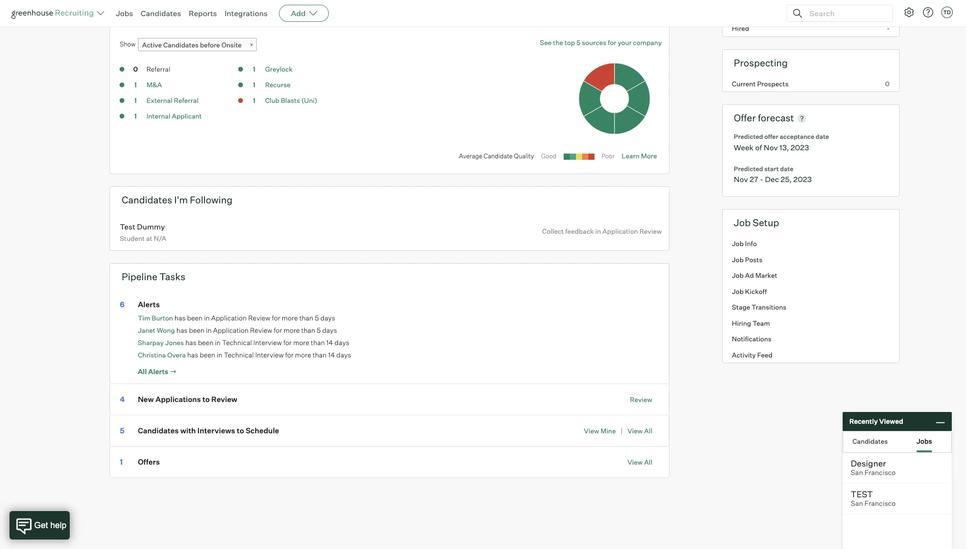 Task type: describe. For each thing, give the bounding box(es) containing it.
poor
[[602, 152, 615, 160]]

san for test
[[851, 500, 864, 509]]

greylock link
[[265, 65, 293, 73]]

test san francisco
[[851, 490, 896, 509]]

market
[[756, 272, 778, 280]]

predicted start date nov 27 - dec 25, 2023
[[734, 165, 812, 184]]

designer
[[851, 459, 887, 469]]

1 vertical spatial 0
[[886, 80, 890, 88]]

candidate source data is not real-time. data may take up to two days to reflect accurately. image
[[298, 8, 308, 18]]

janet wong link
[[138, 327, 175, 335]]

1 for club blasts (uni)
[[253, 96, 256, 105]]

recently viewed
[[850, 418, 904, 426]]

christina overa link
[[138, 352, 186, 360]]

stage
[[733, 304, 751, 312]]

learn more
[[622, 152, 658, 160]]

new
[[138, 395, 154, 405]]

reports link
[[189, 9, 217, 18]]

hiring team link
[[723, 316, 900, 332]]

1 for external referral
[[134, 96, 137, 105]]

of
[[756, 143, 763, 152]]

activity
[[733, 351, 756, 359]]

designer san francisco
[[851, 459, 896, 478]]

candidate source breakdown & quality
[[122, 6, 296, 18]]

job info link
[[723, 236, 900, 252]]

offer
[[765, 133, 779, 141]]

recurse
[[265, 81, 291, 89]]

good
[[542, 152, 557, 160]]

job for job ad market
[[733, 272, 744, 280]]

1 vertical spatial referral
[[174, 96, 199, 105]]

candidate source data is not real-time. data may take up to two days to reflect accurately. element
[[296, 4, 308, 21]]

view all
[[628, 458, 653, 467]]

review link
[[631, 396, 653, 404]]

n/a
[[154, 235, 166, 243]]

greylock
[[265, 65, 293, 73]]

sharpay jones link
[[138, 339, 184, 347]]

jones
[[165, 339, 184, 347]]

external
[[147, 96, 173, 105]]

test
[[120, 222, 135, 232]]

predicted for 27
[[734, 165, 764, 173]]

1 link for recurse
[[245, 80, 264, 91]]

all alerts →
[[138, 368, 177, 376]]

1 horizontal spatial -
[[887, 24, 890, 32]]

1 link for m&a
[[126, 80, 145, 91]]

reports
[[189, 9, 217, 18]]

dec
[[766, 175, 780, 184]]

feedback
[[566, 228, 594, 236]]

start
[[765, 165, 779, 173]]

0 vertical spatial technical
[[222, 339, 252, 348]]

with
[[180, 426, 196, 436]]

janet
[[138, 327, 156, 335]]

0 vertical spatial application
[[603, 228, 639, 236]]

td button
[[942, 7, 954, 18]]

interviews
[[198, 426, 235, 436]]

francisco for designer
[[865, 469, 896, 478]]

1 link for external referral
[[126, 96, 145, 107]]

job kickoff link
[[723, 284, 900, 300]]

has up jones
[[177, 327, 188, 335]]

|
[[621, 427, 623, 436]]

info
[[746, 240, 757, 248]]

the
[[553, 39, 564, 47]]

tim burton has been in application review for more than 5 days janet wong has been in application review for more than 5 days sharpay jones has been in technical interview for more than 14 days christina overa has been in technical interview for more than 14 days
[[138, 314, 351, 360]]

sharpay
[[138, 339, 164, 347]]

at
[[146, 235, 152, 243]]

candidates right "active"
[[163, 41, 199, 49]]

6 link
[[120, 300, 136, 310]]

in right overa
[[217, 352, 223, 360]]

see the top 5 sources for your company link
[[540, 38, 662, 47]]

jobs link
[[116, 9, 133, 18]]

1 vertical spatial technical
[[224, 352, 254, 360]]

0 vertical spatial candidate
[[122, 6, 167, 18]]

more
[[642, 152, 658, 160]]

job for job kickoff
[[733, 288, 744, 296]]

job for job posts
[[733, 256, 744, 264]]

candidates i'm following
[[122, 194, 233, 206]]

applicant
[[172, 112, 202, 120]]

candidates with interviews to schedule
[[138, 426, 279, 436]]

candidates for candidates with interviews to schedule
[[138, 426, 179, 436]]

0 vertical spatial alerts
[[138, 300, 160, 310]]

activity feed link
[[723, 347, 900, 363]]

transitions
[[752, 304, 787, 312]]

1 vertical spatial interview
[[255, 352, 284, 360]]

been right overa
[[200, 352, 215, 360]]

1 vertical spatial 14
[[328, 352, 335, 360]]

1 vertical spatial application
[[211, 314, 247, 323]]

setup
[[753, 217, 780, 229]]

in right wong
[[206, 327, 212, 335]]

current
[[733, 80, 756, 88]]

0 vertical spatial to
[[203, 395, 210, 405]]

1 left "offers"
[[120, 458, 123, 467]]

sources
[[582, 39, 607, 47]]

has right overa
[[187, 352, 198, 360]]

hiring team
[[733, 319, 771, 328]]

1 link for greylock
[[245, 65, 264, 76]]

job setup
[[734, 217, 780, 229]]

company
[[634, 39, 662, 47]]

in right jones
[[215, 339, 221, 348]]

1 link for club blasts (uni)
[[245, 96, 264, 107]]

2 view all link from the top
[[628, 458, 653, 467]]

27
[[750, 175, 759, 184]]

internal applicant link
[[147, 112, 202, 120]]

1 horizontal spatial candidate
[[484, 152, 513, 160]]

nov inside predicted offer acceptance date week of nov 13, 2023
[[764, 143, 779, 152]]

td button
[[940, 5, 955, 20]]

td
[[944, 9, 952, 16]]

has right burton
[[175, 314, 186, 323]]

view for view all
[[628, 458, 643, 467]]

1 vertical spatial alerts
[[148, 368, 168, 376]]

active candidates before onsite
[[142, 41, 242, 49]]

1 for recurse
[[253, 81, 256, 89]]

recurse link
[[265, 81, 291, 89]]

view mine | view all
[[584, 427, 653, 436]]

source
[[169, 6, 201, 18]]

prospects
[[758, 80, 789, 88]]

test
[[851, 490, 874, 500]]

candidates link
[[141, 9, 181, 18]]

see
[[540, 39, 552, 47]]

top
[[565, 39, 575, 47]]

1 view all link from the top
[[628, 427, 653, 435]]

1 horizontal spatial quality
[[514, 152, 534, 160]]

see the top 5 sources for your company
[[540, 39, 662, 47]]



Task type: locate. For each thing, give the bounding box(es) containing it.
0 vertical spatial 2023
[[791, 143, 810, 152]]

quality left good
[[514, 152, 534, 160]]

0 horizontal spatial candidate
[[122, 6, 167, 18]]

posts
[[746, 256, 763, 264]]

job for job info
[[733, 240, 744, 248]]

predicted up "27"
[[734, 165, 764, 173]]

san inside designer san francisco
[[851, 469, 864, 478]]

in right the "feedback"
[[596, 228, 601, 236]]

0 vertical spatial jobs
[[116, 9, 133, 18]]

0 vertical spatial predicted
[[734, 133, 764, 141]]

candidates up dummy
[[122, 194, 172, 206]]

2023 for nov 27 - dec 25, 2023
[[794, 175, 812, 184]]

san down designer san francisco
[[851, 500, 864, 509]]

candidates
[[141, 9, 181, 18], [163, 41, 199, 49], [122, 194, 172, 206], [138, 426, 179, 436], [853, 438, 889, 446]]

stage transitions
[[733, 304, 787, 312]]

been right jones
[[198, 339, 214, 348]]

m&a link
[[147, 81, 162, 89]]

0 horizontal spatial 0
[[133, 65, 138, 73]]

to right applications
[[203, 395, 210, 405]]

view down view mine | view all
[[628, 458, 643, 467]]

all right |
[[645, 427, 653, 435]]

san up the "test" on the bottom right of the page
[[851, 469, 864, 478]]

0 vertical spatial view all link
[[628, 427, 653, 435]]

13,
[[780, 143, 790, 152]]

0 horizontal spatial quality
[[264, 6, 296, 18]]

current prospects
[[733, 80, 789, 88]]

2023 inside the predicted start date nov 27 - dec 25, 2023
[[794, 175, 812, 184]]

burton
[[152, 314, 173, 323]]

1 vertical spatial candidate
[[484, 152, 513, 160]]

student
[[120, 235, 145, 243]]

1 vertical spatial nov
[[734, 175, 749, 184]]

1 francisco from the top
[[865, 469, 896, 478]]

francisco for test
[[865, 500, 896, 509]]

job posts
[[733, 256, 763, 264]]

internal applicant
[[147, 112, 202, 120]]

applications
[[156, 395, 201, 405]]

0 vertical spatial 14
[[327, 339, 333, 348]]

onsite
[[222, 41, 242, 49]]

1 san from the top
[[851, 469, 864, 478]]

1 vertical spatial to
[[237, 426, 244, 436]]

add button
[[279, 5, 329, 22]]

0 vertical spatial 0
[[133, 65, 138, 73]]

before
[[200, 41, 220, 49]]

candidates left with
[[138, 426, 179, 436]]

0 vertical spatial all
[[138, 368, 147, 376]]

0 vertical spatial referral
[[147, 65, 170, 73]]

1 link left greylock
[[245, 65, 264, 76]]

tab list
[[844, 432, 952, 453]]

2 vertical spatial application
[[213, 327, 249, 335]]

candidate
[[122, 6, 167, 18], [484, 152, 513, 160]]

club blasts (uni) link
[[265, 96, 318, 105]]

date right acceptance
[[816, 133, 830, 141]]

1 vertical spatial quality
[[514, 152, 534, 160]]

1 link
[[245, 65, 264, 76], [126, 80, 145, 91], [245, 80, 264, 91], [126, 96, 145, 107], [245, 96, 264, 107], [126, 112, 145, 123], [120, 458, 136, 467]]

candidates for candidates link
[[141, 9, 181, 18]]

configure image
[[904, 7, 916, 18]]

0 horizontal spatial -
[[761, 175, 764, 184]]

1 link left club
[[245, 96, 264, 107]]

- inside the predicted start date nov 27 - dec 25, 2023
[[761, 175, 764, 184]]

view all link right |
[[628, 427, 653, 435]]

been
[[187, 314, 203, 323], [189, 327, 205, 335], [198, 339, 214, 348], [200, 352, 215, 360]]

1 horizontal spatial date
[[816, 133, 830, 141]]

1 vertical spatial francisco
[[865, 500, 896, 509]]

25,
[[781, 175, 792, 184]]

view right |
[[628, 427, 643, 435]]

1 left greylock
[[253, 65, 256, 73]]

team
[[753, 319, 771, 328]]

0 horizontal spatial to
[[203, 395, 210, 405]]

1 link left recurse 'link'
[[245, 80, 264, 91]]

add
[[291, 9, 306, 18]]

interview
[[254, 339, 282, 348], [255, 352, 284, 360]]

candidates for candidates i'm following
[[122, 194, 172, 206]]

1 link left 'external'
[[126, 96, 145, 107]]

nov inside the predicted start date nov 27 - dec 25, 2023
[[734, 175, 749, 184]]

1 link left the internal
[[126, 112, 145, 123]]

0 horizontal spatial date
[[781, 165, 794, 173]]

1 horizontal spatial referral
[[174, 96, 199, 105]]

6
[[120, 300, 125, 310]]

job info
[[733, 240, 757, 248]]

quality
[[264, 6, 296, 18], [514, 152, 534, 160]]

2 san from the top
[[851, 500, 864, 509]]

0 horizontal spatial nov
[[734, 175, 749, 184]]

1 vertical spatial jobs
[[917, 438, 933, 446]]

club blasts (uni)
[[265, 96, 318, 105]]

francisco inside designer san francisco
[[865, 469, 896, 478]]

date inside predicted offer acceptance date week of nov 13, 2023
[[816, 133, 830, 141]]

job ad market link
[[723, 268, 900, 284]]

5 link
[[120, 426, 136, 436]]

1 for greylock
[[253, 65, 256, 73]]

→
[[170, 368, 177, 376]]

technical
[[222, 339, 252, 348], [224, 352, 254, 360]]

2023 for week of nov 13, 2023
[[791, 143, 810, 152]]

tim
[[138, 314, 150, 323]]

1 horizontal spatial 0
[[886, 80, 890, 88]]

view for view mine | view all
[[584, 427, 600, 435]]

candidates up "active"
[[141, 9, 181, 18]]

0 vertical spatial interview
[[254, 339, 282, 348]]

1 vertical spatial date
[[781, 165, 794, 173]]

1 vertical spatial predicted
[[734, 165, 764, 173]]

schedule
[[246, 426, 279, 436]]

1 left club
[[253, 96, 256, 105]]

to left schedule
[[237, 426, 244, 436]]

job left info
[[733, 240, 744, 248]]

1 link for internal applicant
[[126, 112, 145, 123]]

job for job setup
[[734, 217, 751, 229]]

date inside the predicted start date nov 27 - dec 25, 2023
[[781, 165, 794, 173]]

predicted offer acceptance date week of nov 13, 2023
[[734, 133, 830, 152]]

1 vertical spatial all
[[645, 427, 653, 435]]

0 vertical spatial date
[[816, 133, 830, 141]]

francisco
[[865, 469, 896, 478], [865, 500, 896, 509]]

notifications link
[[723, 332, 900, 347]]

feed
[[758, 351, 773, 359]]

1 predicted from the top
[[734, 133, 764, 141]]

external referral link
[[147, 96, 199, 105]]

0 vertical spatial nov
[[764, 143, 779, 152]]

been right burton
[[187, 314, 203, 323]]

predicted
[[734, 133, 764, 141], [734, 165, 764, 173]]

2023 down acceptance
[[791, 143, 810, 152]]

0 vertical spatial francisco
[[865, 469, 896, 478]]

has right jones
[[186, 339, 197, 348]]

candidate right the average
[[484, 152, 513, 160]]

following
[[190, 194, 233, 206]]

1 left 'external'
[[134, 96, 137, 105]]

mine
[[601, 427, 616, 435]]

1 left the internal
[[134, 112, 137, 120]]

greenhouse recruiting image
[[11, 8, 97, 19]]

0 vertical spatial quality
[[264, 6, 296, 18]]

candidates inside tab list
[[853, 438, 889, 446]]

job left ad
[[733, 272, 744, 280]]

nov down "offer"
[[764, 143, 779, 152]]

candidates down recently viewed
[[853, 438, 889, 446]]

predicted inside the predicted start date nov 27 - dec 25, 2023
[[734, 165, 764, 173]]

referral up m&a
[[147, 65, 170, 73]]

1 vertical spatial 2023
[[794, 175, 812, 184]]

2 predicted from the top
[[734, 165, 764, 173]]

stage transitions link
[[723, 300, 900, 316]]

average
[[459, 152, 483, 160]]

breakdown
[[203, 6, 253, 18]]

predicted for week
[[734, 133, 764, 141]]

nov
[[764, 143, 779, 152], [734, 175, 749, 184]]

tab list containing candidates
[[844, 432, 952, 453]]

- link
[[723, 21, 900, 36]]

job left posts
[[733, 256, 744, 264]]

job kickoff
[[733, 288, 767, 296]]

overa
[[167, 352, 186, 360]]

4
[[120, 395, 125, 405]]

1 left recurse
[[253, 81, 256, 89]]

in right burton
[[204, 314, 210, 323]]

view
[[584, 427, 600, 435], [628, 427, 643, 435], [628, 458, 643, 467]]

2023
[[791, 143, 810, 152], [794, 175, 812, 184]]

all down the christina
[[138, 368, 147, 376]]

0 vertical spatial san
[[851, 469, 864, 478]]

0 horizontal spatial jobs
[[116, 9, 133, 18]]

1 for internal applicant
[[134, 112, 137, 120]]

has
[[175, 314, 186, 323], [177, 327, 188, 335], [186, 339, 197, 348], [187, 352, 198, 360]]

0 horizontal spatial referral
[[147, 65, 170, 73]]

external referral
[[147, 96, 199, 105]]

1 horizontal spatial jobs
[[917, 438, 933, 446]]

2023 inside predicted offer acceptance date week of nov 13, 2023
[[791, 143, 810, 152]]

alerts
[[138, 300, 160, 310], [148, 368, 168, 376]]

i'm
[[174, 194, 188, 206]]

referral up applicant
[[174, 96, 199, 105]]

predicted inside predicted offer acceptance date week of nov 13, 2023
[[734, 133, 764, 141]]

view all link
[[628, 427, 653, 435], [628, 458, 653, 467]]

1 vertical spatial -
[[761, 175, 764, 184]]

2023 right 25,
[[794, 175, 812, 184]]

francisco up test san francisco
[[865, 469, 896, 478]]

0 vertical spatial -
[[887, 24, 890, 32]]

job posts link
[[723, 252, 900, 268]]

job up stage
[[733, 288, 744, 296]]

1
[[253, 65, 256, 73], [134, 81, 137, 89], [253, 81, 256, 89], [134, 96, 137, 105], [253, 96, 256, 105], [134, 112, 137, 120], [120, 458, 123, 467]]

job up job info
[[734, 217, 751, 229]]

job ad market
[[733, 272, 778, 280]]

1 link left "offers"
[[120, 458, 136, 467]]

been right wong
[[189, 327, 205, 335]]

Search text field
[[808, 6, 885, 20]]

dummy
[[137, 222, 165, 232]]

predicted up week
[[734, 133, 764, 141]]

all down view mine | view all
[[645, 458, 653, 467]]

all alerts → link
[[138, 368, 177, 377]]

view left "mine"
[[584, 427, 600, 435]]

view all link down view mine | view all
[[628, 458, 653, 467]]

san
[[851, 469, 864, 478], [851, 500, 864, 509]]

all inside view mine | view all
[[645, 427, 653, 435]]

offer forecast
[[734, 112, 795, 124]]

san inside test san francisco
[[851, 500, 864, 509]]

nov left "27"
[[734, 175, 749, 184]]

test dummy student at n/a
[[120, 222, 166, 243]]

more
[[282, 314, 298, 323], [284, 327, 300, 335], [293, 339, 310, 348], [295, 352, 311, 360]]

2 vertical spatial all
[[645, 458, 653, 467]]

offer
[[734, 112, 756, 124]]

date up 25,
[[781, 165, 794, 173]]

alerts left →
[[148, 368, 168, 376]]

blasts
[[281, 96, 300, 105]]

forecast
[[758, 112, 795, 124]]

candidate up "active"
[[122, 6, 167, 18]]

1 for m&a
[[134, 81, 137, 89]]

prospecting
[[734, 57, 788, 69]]

ad
[[746, 272, 755, 280]]

1 vertical spatial san
[[851, 500, 864, 509]]

1 link left m&a
[[126, 80, 145, 91]]

francisco down designer san francisco
[[865, 500, 896, 509]]

1 horizontal spatial to
[[237, 426, 244, 436]]

review
[[640, 228, 662, 236], [248, 314, 271, 323], [250, 327, 273, 335], [211, 395, 238, 405], [631, 396, 653, 404]]

1 horizontal spatial nov
[[764, 143, 779, 152]]

quality right &
[[264, 6, 296, 18]]

alerts up tim
[[138, 300, 160, 310]]

recently
[[850, 418, 879, 426]]

1 left m&a
[[134, 81, 137, 89]]

internal
[[147, 112, 170, 120]]

francisco inside test san francisco
[[865, 500, 896, 509]]

2 francisco from the top
[[865, 500, 896, 509]]

kickoff
[[746, 288, 767, 296]]

1 vertical spatial view all link
[[628, 458, 653, 467]]

active candidates before onsite link
[[138, 38, 257, 52]]

san for designer
[[851, 469, 864, 478]]

jobs
[[116, 9, 133, 18], [917, 438, 933, 446]]



Task type: vqa. For each thing, say whether or not it's contained in the screenshot.
Home
no



